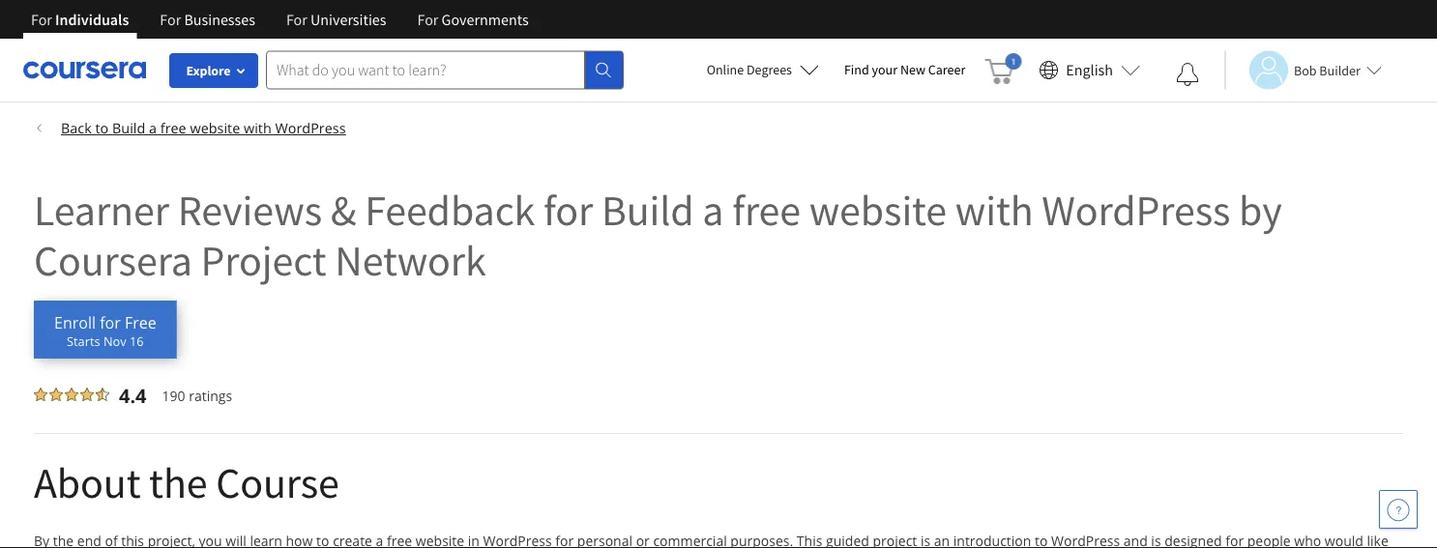 Task type: locate. For each thing, give the bounding box(es) containing it.
1 vertical spatial website
[[810, 183, 947, 237]]

0 horizontal spatial with
[[244, 119, 272, 137]]

career
[[929, 61, 966, 78]]

a inside learner reviews & feedback for build a free website with wordpress by coursera project network
[[703, 183, 724, 237]]

find your new career link
[[835, 58, 976, 82]]

0 vertical spatial for
[[544, 183, 593, 237]]

2 filled star image from the left
[[80, 388, 94, 402]]

wordpress
[[275, 119, 346, 137], [1042, 183, 1231, 237]]

1 vertical spatial a
[[703, 183, 724, 237]]

None search field
[[266, 51, 624, 89]]

website inside learner reviews & feedback for build a free website with wordpress by coursera project network
[[810, 183, 947, 237]]

0 horizontal spatial filled star image
[[49, 388, 63, 402]]

0 vertical spatial website
[[190, 119, 240, 137]]

0 horizontal spatial filled star image
[[34, 388, 47, 402]]

1 horizontal spatial filled star image
[[80, 388, 94, 402]]

reviews
[[178, 183, 322, 237]]

new
[[901, 61, 926, 78]]

find
[[845, 61, 870, 78]]

for left businesses
[[160, 10, 181, 29]]

0 vertical spatial with
[[244, 119, 272, 137]]

2 for from the left
[[160, 10, 181, 29]]

0 horizontal spatial free
[[160, 119, 186, 137]]

filled star image
[[34, 388, 47, 402], [80, 388, 94, 402]]

1 vertical spatial with
[[956, 183, 1034, 237]]

website
[[190, 119, 240, 137], [810, 183, 947, 237]]

4.4
[[119, 383, 147, 409]]

feedback
[[365, 183, 535, 237]]

1 horizontal spatial wordpress
[[1042, 183, 1231, 237]]

network
[[335, 233, 486, 287]]

for left individuals
[[31, 10, 52, 29]]

learner
[[34, 183, 169, 237]]

filled star image
[[49, 388, 63, 402], [65, 388, 78, 402]]

for left universities
[[286, 10, 307, 29]]

1 vertical spatial for
[[100, 313, 121, 333]]

free
[[160, 119, 186, 137], [733, 183, 801, 237]]

to
[[95, 119, 109, 137]]

1 horizontal spatial free
[[733, 183, 801, 237]]

0 horizontal spatial website
[[190, 119, 240, 137]]

a down back to build a free website with wordpress link
[[703, 183, 724, 237]]

for for universities
[[286, 10, 307, 29]]

by
[[1239, 183, 1283, 237]]

back
[[61, 119, 92, 137]]

1 horizontal spatial a
[[703, 183, 724, 237]]

16
[[130, 333, 144, 350]]

explore
[[186, 62, 231, 79]]

build
[[112, 119, 145, 137], [602, 183, 694, 237]]

with
[[244, 119, 272, 137], [956, 183, 1034, 237]]

universities
[[311, 10, 387, 29]]

1 horizontal spatial for
[[544, 183, 593, 237]]

0 vertical spatial free
[[160, 119, 186, 137]]

1 horizontal spatial build
[[602, 183, 694, 237]]

1 for from the left
[[31, 10, 52, 29]]

for
[[31, 10, 52, 29], [160, 10, 181, 29], [286, 10, 307, 29], [417, 10, 439, 29]]

for governments
[[417, 10, 529, 29]]

3 for from the left
[[286, 10, 307, 29]]

starts
[[67, 333, 100, 350]]

0 horizontal spatial for
[[100, 313, 121, 333]]

1 vertical spatial build
[[602, 183, 694, 237]]

1 horizontal spatial filled star image
[[65, 388, 78, 402]]

a inside back to build a free website with wordpress link
[[149, 119, 157, 137]]

online degrees
[[707, 61, 792, 78]]

for up what do you want to learn? 'text field'
[[417, 10, 439, 29]]

0 horizontal spatial a
[[149, 119, 157, 137]]

shopping cart: 1 item image
[[985, 53, 1022, 84]]

0 vertical spatial build
[[112, 119, 145, 137]]

english button
[[1032, 39, 1148, 102]]

governments
[[442, 10, 529, 29]]

ratings
[[189, 387, 232, 405]]

back to build a free website with wordpress link
[[34, 103, 1404, 138]]

a right to
[[149, 119, 157, 137]]

for
[[544, 183, 593, 237], [100, 313, 121, 333]]

4 for from the left
[[417, 10, 439, 29]]

a
[[149, 119, 157, 137], [703, 183, 724, 237]]

1 vertical spatial free
[[733, 183, 801, 237]]

0 vertical spatial wordpress
[[275, 119, 346, 137]]

free inside learner reviews & feedback for build a free website with wordpress by coursera project network
[[733, 183, 801, 237]]

0 horizontal spatial build
[[112, 119, 145, 137]]

190 ratings
[[162, 387, 232, 405]]

1 filled star image from the left
[[34, 388, 47, 402]]

1 horizontal spatial website
[[810, 183, 947, 237]]

1 vertical spatial wordpress
[[1042, 183, 1231, 237]]

for for businesses
[[160, 10, 181, 29]]

0 vertical spatial a
[[149, 119, 157, 137]]

individuals
[[55, 10, 129, 29]]

builder
[[1320, 61, 1361, 79]]

0 horizontal spatial wordpress
[[275, 119, 346, 137]]

the
[[149, 456, 207, 509]]

1 horizontal spatial with
[[956, 183, 1034, 237]]

course
[[216, 456, 339, 509]]

about
[[34, 456, 141, 509]]



Task type: vqa. For each thing, say whether or not it's contained in the screenshot.
programs—all
no



Task type: describe. For each thing, give the bounding box(es) containing it.
english
[[1066, 60, 1114, 80]]

learner reviews & feedback for build a free website with wordpress by coursera project network
[[34, 183, 1283, 287]]

coursera image
[[23, 54, 146, 85]]

for individuals
[[31, 10, 129, 29]]

bob builder
[[1295, 61, 1361, 79]]

website inside back to build a free website with wordpress link
[[190, 119, 240, 137]]

find your new career
[[845, 61, 966, 78]]

for universities
[[286, 10, 387, 29]]

degrees
[[747, 61, 792, 78]]

190
[[162, 387, 185, 405]]

about the course
[[34, 456, 339, 509]]

help center image
[[1387, 498, 1411, 521]]

free
[[125, 313, 156, 333]]

chevron left image
[[34, 122, 45, 134]]

nov
[[103, 333, 126, 350]]

What do you want to learn? text field
[[266, 51, 585, 89]]

build inside learner reviews & feedback for build a free website with wordpress by coursera project network
[[602, 183, 694, 237]]

show notifications image
[[1176, 63, 1200, 86]]

for inside learner reviews & feedback for build a free website with wordpress by coursera project network
[[544, 183, 593, 237]]

project
[[201, 233, 327, 287]]

bob builder button
[[1225, 51, 1382, 89]]

free inside back to build a free website with wordpress link
[[160, 119, 186, 137]]

for for governments
[[417, 10, 439, 29]]

enroll for free starts nov 16
[[54, 313, 156, 350]]

bob
[[1295, 61, 1317, 79]]

online
[[707, 61, 744, 78]]

enroll
[[54, 313, 96, 333]]

&
[[331, 183, 356, 237]]

for for individuals
[[31, 10, 52, 29]]

businesses
[[184, 10, 255, 29]]

your
[[872, 61, 898, 78]]

back to build a free website with wordpress
[[61, 119, 346, 137]]

wordpress inside learner reviews & feedback for build a free website with wordpress by coursera project network
[[1042, 183, 1231, 237]]

online degrees button
[[691, 48, 835, 91]]

banner navigation
[[15, 0, 544, 39]]

explore button
[[169, 53, 258, 88]]

2 filled star image from the left
[[65, 388, 78, 402]]

1 filled star image from the left
[[49, 388, 63, 402]]

coursera
[[34, 233, 192, 287]]

for businesses
[[160, 10, 255, 29]]

for inside 'enroll for free starts nov 16'
[[100, 313, 121, 333]]

half faded star image
[[96, 388, 109, 402]]

with inside learner reviews & feedback for build a free website with wordpress by coursera project network
[[956, 183, 1034, 237]]



